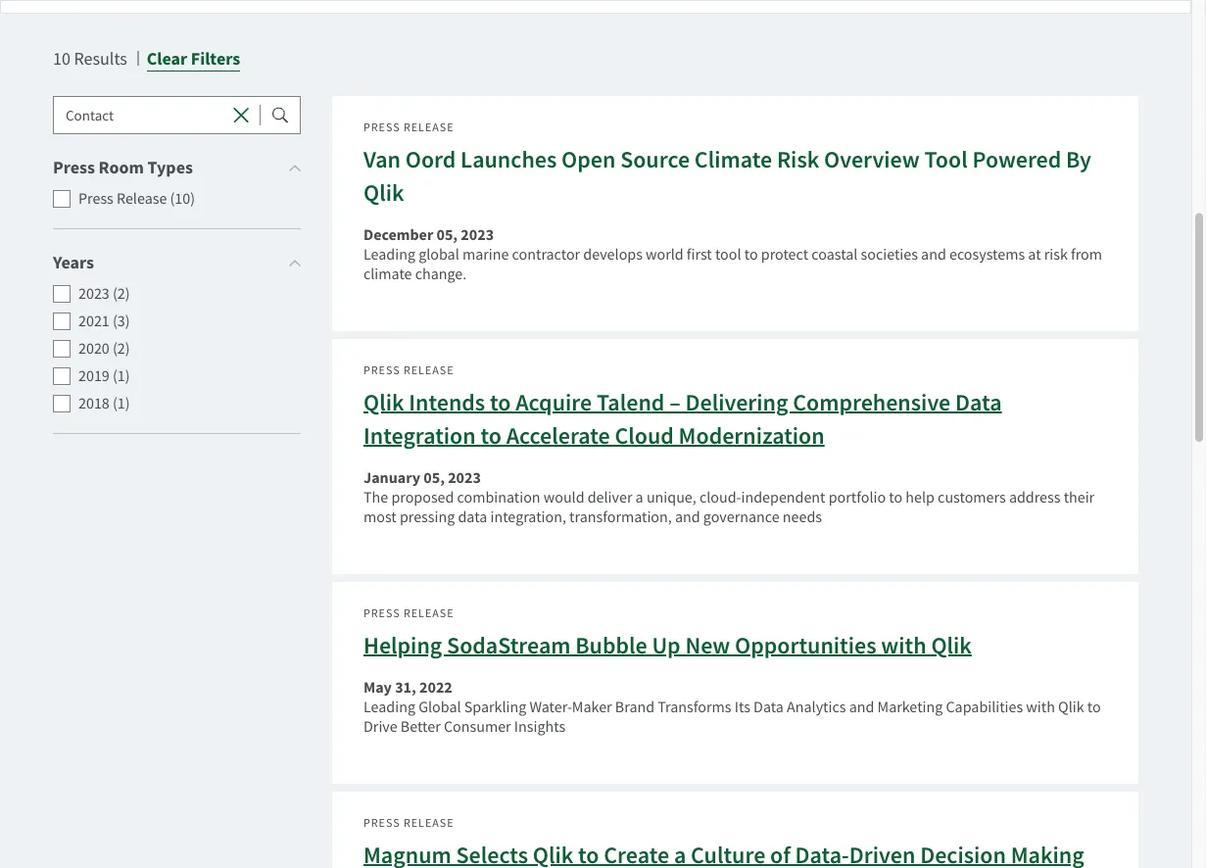 Task type: vqa. For each thing, say whether or not it's contained in the screenshot.
Support Portal in the right of the page
no



Task type: describe. For each thing, give the bounding box(es) containing it.
years
[[53, 251, 94, 274]]

release for (10)
[[117, 189, 167, 209]]

open
[[562, 144, 616, 175]]

helping sodastream bubble up new opportunities with qlik link
[[364, 630, 972, 661]]

risk
[[1045, 245, 1068, 265]]

the
[[364, 488, 388, 508]]

2 (2) from the top
[[113, 339, 130, 359]]

2018
[[78, 394, 110, 414]]

press release
[[364, 816, 454, 831]]

societies
[[861, 245, 918, 265]]

1 (1) from the top
[[113, 366, 130, 386]]

cloud
[[615, 421, 674, 451]]

new
[[686, 630, 730, 661]]

years button
[[53, 249, 301, 276]]

customers
[[938, 488, 1006, 508]]

from
[[1071, 245, 1103, 265]]

may 31, 2022 leading global sparkling water-maker brand transforms its data analytics and marketing capabilities with qlik to drive better consumer insights
[[364, 677, 1101, 737]]

release for van
[[404, 120, 454, 135]]

climate
[[364, 264, 412, 284]]

better
[[401, 717, 441, 737]]

would
[[544, 488, 585, 508]]

intends
[[409, 387, 485, 418]]

brand
[[615, 697, 655, 718]]

to inside may 31, 2022 leading global sparkling water-maker brand transforms its data analytics and marketing capabilities with qlik to drive better consumer insights
[[1088, 697, 1101, 718]]

may
[[364, 677, 392, 698]]

help
[[906, 488, 935, 508]]

by
[[1066, 144, 1092, 175]]

develops
[[583, 245, 643, 265]]

leading for helping sodastream bubble up new opportunities with qlik
[[364, 697, 416, 718]]

qlik intends to acquire talend – delivering comprehensive data integration to accelerate cloud modernization link
[[364, 387, 1002, 451]]

oord
[[406, 144, 456, 175]]

water-
[[530, 697, 572, 718]]

climate
[[695, 144, 772, 175]]

and inside may 31, 2022 leading global sparkling water-maker brand transforms its data analytics and marketing capabilities with qlik to drive better consumer insights
[[849, 697, 875, 718]]

data inside may 31, 2022 leading global sparkling water-maker brand transforms its data analytics and marketing capabilities with qlik to drive better consumer insights
[[754, 697, 784, 718]]

launches
[[461, 144, 557, 175]]

results
[[74, 48, 127, 70]]

clear filters
[[147, 47, 240, 71]]

risk
[[777, 144, 820, 175]]

accelerate
[[506, 421, 610, 451]]

contractor
[[512, 245, 580, 265]]

press release qlik intends to acquire talend – delivering comprehensive data integration to accelerate cloud modernization
[[364, 363, 1002, 451]]

integration,
[[491, 507, 566, 527]]

most
[[364, 507, 397, 527]]

pressing
[[400, 507, 455, 527]]

first
[[687, 245, 712, 265]]

types
[[147, 156, 193, 179]]

05, for oord
[[437, 225, 458, 246]]

comprehensive
[[793, 387, 951, 418]]

2020
[[78, 339, 110, 359]]

sodastream
[[447, 630, 571, 661]]

press for (10)
[[78, 189, 113, 209]]

leading for van oord launches open source climate risk overview tool powered by qlik
[[364, 245, 416, 265]]

press room types
[[53, 156, 193, 179]]

insights
[[514, 717, 566, 737]]

2023 (2) 2021 (3) 2020 (2) 2019 (1) 2018 (1)
[[78, 284, 130, 414]]

release down better
[[404, 816, 454, 831]]

cloud-
[[700, 488, 741, 508]]

address
[[1009, 488, 1061, 508]]

needs
[[783, 507, 822, 527]]

qlik inside press release van oord launches open source climate risk overview tool powered by qlik
[[364, 177, 404, 208]]

clear
[[147, 47, 187, 71]]

independent
[[741, 488, 826, 508]]

van
[[364, 144, 401, 175]]

consumer
[[444, 717, 511, 737]]

its
[[735, 697, 751, 718]]

(10)
[[170, 189, 195, 209]]

overview
[[824, 144, 920, 175]]

portfolio
[[829, 488, 886, 508]]

press for qlik
[[364, 363, 400, 378]]

change.
[[415, 264, 467, 284]]



Task type: locate. For each thing, give the bounding box(es) containing it.
(2) up (3) at the left top
[[113, 284, 130, 304]]

powered
[[973, 144, 1062, 175]]

qlik up capabilities
[[931, 630, 972, 661]]

(2) right 2020
[[113, 339, 130, 359]]

2023 inside january 05, 2023 the proposed combination would deliver a unique, cloud-independent portfolio to help customers address their most pressing data integration, transformation, and governance needs
[[448, 468, 481, 489]]

0 vertical spatial and
[[921, 245, 947, 265]]

january 05, 2023 the proposed combination would deliver a unique, cloud-independent portfolio to help customers address their most pressing data integration, transformation, and governance needs
[[364, 468, 1095, 527]]

05, up pressing
[[424, 468, 445, 489]]

van oord launches open source climate risk overview tool powered by qlik link
[[364, 144, 1092, 208]]

their
[[1064, 488, 1095, 508]]

clear filters link
[[147, 45, 240, 73]]

release inside press release helping sodastream bubble up new opportunities with qlik
[[404, 606, 454, 621]]

opportunities
[[735, 630, 877, 661]]

2023 up data
[[448, 468, 481, 489]]

bubble
[[576, 630, 647, 661]]

0 vertical spatial 05,
[[437, 225, 458, 246]]

1 vertical spatial leading
[[364, 697, 416, 718]]

0 vertical spatial with
[[881, 630, 927, 661]]

release for qlik
[[404, 363, 454, 378]]

31,
[[395, 677, 416, 698]]

2019
[[78, 366, 110, 386]]

with
[[881, 630, 927, 661], [1027, 697, 1055, 718]]

with inside may 31, 2022 leading global sparkling water-maker brand transforms its data analytics and marketing capabilities with qlik to drive better consumer insights
[[1027, 697, 1055, 718]]

to inside january 05, 2023 the proposed combination would deliver a unique, cloud-independent portfolio to help customers address their most pressing data integration, transformation, and governance needs
[[889, 488, 903, 508]]

data
[[956, 387, 1002, 418], [754, 697, 784, 718]]

leading left global on the left top of the page
[[364, 245, 416, 265]]

0 vertical spatial 2023
[[461, 225, 494, 246]]

deliver
[[588, 488, 633, 508]]

marine
[[463, 245, 509, 265]]

and right a
[[675, 507, 700, 527]]

release up oord
[[404, 120, 454, 135]]

2023 up 2021
[[78, 284, 110, 304]]

drive
[[364, 717, 398, 737]]

05, inside january 05, 2023 the proposed combination would deliver a unique, cloud-independent portfolio to help customers address their most pressing data integration, transformation, and governance needs
[[424, 468, 445, 489]]

0 horizontal spatial and
[[675, 507, 700, 527]]

room
[[99, 156, 144, 179]]

1 leading from the top
[[364, 245, 416, 265]]

leading
[[364, 245, 416, 265], [364, 697, 416, 718]]

proposed
[[391, 488, 454, 508]]

source
[[621, 144, 690, 175]]

(3)
[[113, 311, 130, 331]]

talend
[[597, 387, 665, 418]]

2023 inside december 05, 2023 leading global marine contractor develops world first tool to protect coastal societies and ecosystems at risk from climate change.
[[461, 225, 494, 246]]

marketing
[[878, 697, 943, 718]]

press
[[364, 120, 400, 135], [53, 156, 95, 179], [78, 189, 113, 209], [364, 363, 400, 378], [364, 606, 400, 621], [364, 816, 400, 831]]

a
[[636, 488, 644, 508]]

1 vertical spatial (1)
[[113, 394, 130, 414]]

press release van oord launches open source climate risk overview tool powered by qlik
[[364, 120, 1092, 208]]

1 vertical spatial and
[[675, 507, 700, 527]]

helping
[[364, 630, 442, 661]]

qlik right capabilities
[[1059, 697, 1085, 718]]

press up integration
[[364, 363, 400, 378]]

press release helping sodastream bubble up new opportunities with qlik
[[364, 606, 972, 661]]

0 horizontal spatial data
[[754, 697, 784, 718]]

data inside press release qlik intends to acquire talend – delivering comprehensive data integration to accelerate cloud modernization
[[956, 387, 1002, 418]]

and right societies
[[921, 245, 947, 265]]

press left the room
[[53, 156, 95, 179]]

governance
[[704, 507, 780, 527]]

2 horizontal spatial and
[[921, 245, 947, 265]]

integration
[[364, 421, 476, 451]]

press for types
[[53, 156, 95, 179]]

qlik up integration
[[364, 387, 404, 418]]

2023
[[461, 225, 494, 246], [78, 284, 110, 304], [448, 468, 481, 489]]

1 vertical spatial data
[[754, 697, 784, 718]]

and inside january 05, 2023 the proposed combination would deliver a unique, cloud-independent portfolio to help customers address their most pressing data integration, transformation, and governance needs
[[675, 507, 700, 527]]

press up van
[[364, 120, 400, 135]]

press for van
[[364, 120, 400, 135]]

2 vertical spatial and
[[849, 697, 875, 718]]

and right analytics on the bottom right of page
[[849, 697, 875, 718]]

2 vertical spatial 2023
[[448, 468, 481, 489]]

december 05, 2023 leading global marine contractor develops world first tool to protect coastal societies and ecosystems at risk from climate change.
[[364, 225, 1103, 284]]

with inside press release helping sodastream bubble up new opportunities with qlik
[[881, 630, 927, 661]]

qlik inside press release qlik intends to acquire talend – delivering comprehensive data integration to accelerate cloud modernization
[[364, 387, 404, 418]]

0 vertical spatial (2)
[[113, 284, 130, 304]]

data right the its
[[754, 697, 784, 718]]

10 results
[[53, 48, 127, 70]]

qlik down van
[[364, 177, 404, 208]]

2 leading from the top
[[364, 697, 416, 718]]

and
[[921, 245, 947, 265], [675, 507, 700, 527], [849, 697, 875, 718]]

05, up change.
[[437, 225, 458, 246]]

capabilities
[[946, 697, 1023, 718]]

2023 right global on the left top of the page
[[461, 225, 494, 246]]

global
[[419, 697, 461, 718]]

press inside press release qlik intends to acquire talend – delivering comprehensive data integration to accelerate cloud modernization
[[364, 363, 400, 378]]

1 horizontal spatial and
[[849, 697, 875, 718]]

with right capabilities
[[1027, 697, 1055, 718]]

press down the room
[[78, 189, 113, 209]]

delivering
[[686, 387, 788, 418]]

with up marketing
[[881, 630, 927, 661]]

maker
[[572, 697, 612, 718]]

unique,
[[647, 488, 697, 508]]

press for helping
[[364, 606, 400, 621]]

leading inside may 31, 2022 leading global sparkling water-maker brand transforms its data analytics and marketing capabilities with qlik to drive better consumer insights
[[364, 697, 416, 718]]

05,
[[437, 225, 458, 246], [424, 468, 445, 489]]

to inside december 05, 2023 leading global marine contractor develops world first tool to protect coastal societies and ecosystems at risk from climate change.
[[745, 245, 758, 265]]

press up helping
[[364, 606, 400, 621]]

combination
[[457, 488, 541, 508]]

release up 'intends'
[[404, 363, 454, 378]]

modernization
[[679, 421, 825, 451]]

release inside press release qlik intends to acquire talend – delivering comprehensive data integration to accelerate cloud modernization
[[404, 363, 454, 378]]

1 (2) from the top
[[113, 284, 130, 304]]

ecosystems
[[950, 245, 1025, 265]]

1 vertical spatial 05,
[[424, 468, 445, 489]]

2021
[[78, 311, 110, 331]]

analytics
[[787, 697, 846, 718]]

(1) right 2019
[[113, 366, 130, 386]]

leading inside december 05, 2023 leading global marine contractor develops world first tool to protect coastal societies and ecosystems at risk from climate change.
[[364, 245, 416, 265]]

0 vertical spatial leading
[[364, 245, 416, 265]]

release for helping
[[404, 606, 454, 621]]

(1) right 2018
[[113, 394, 130, 414]]

world
[[646, 245, 684, 265]]

2022
[[420, 677, 453, 698]]

–
[[670, 387, 681, 418]]

at
[[1028, 245, 1041, 265]]

press down drive
[[364, 816, 400, 831]]

2 (1) from the top
[[113, 394, 130, 414]]

2023 for qlik
[[448, 468, 481, 489]]

1 horizontal spatial data
[[956, 387, 1002, 418]]

transforms
[[658, 697, 732, 718]]

filters
[[191, 47, 240, 71]]

release up helping
[[404, 606, 454, 621]]

up
[[652, 630, 681, 661]]

and inside december 05, 2023 leading global marine contractor develops world first tool to protect coastal societies and ecosystems at risk from climate change.
[[921, 245, 947, 265]]

press inside dropdown button
[[53, 156, 95, 179]]

1 horizontal spatial with
[[1027, 697, 1055, 718]]

1 vertical spatial 2023
[[78, 284, 110, 304]]

tool
[[715, 245, 741, 265]]

press release (10)
[[78, 189, 195, 209]]

0 vertical spatial (1)
[[113, 366, 130, 386]]

december
[[364, 225, 433, 246]]

transformation,
[[570, 507, 672, 527]]

1 vertical spatial (2)
[[113, 339, 130, 359]]

1 vertical spatial with
[[1027, 697, 1055, 718]]

(2)
[[113, 284, 130, 304], [113, 339, 130, 359]]

10
[[53, 48, 70, 70]]

january
[[364, 468, 421, 489]]

tool
[[925, 144, 968, 175]]

05, inside december 05, 2023 leading global marine contractor develops world first tool to protect coastal societies and ecosystems at risk from climate change.
[[437, 225, 458, 246]]

press room types button
[[53, 154, 301, 181]]

0 vertical spatial data
[[956, 387, 1002, 418]]

2023 for van
[[461, 225, 494, 246]]

press inside press release helping sodastream bubble up new opportunities with qlik
[[364, 606, 400, 621]]

2023 inside 2023 (2) 2021 (3) 2020 (2) 2019 (1) 2018 (1)
[[78, 284, 110, 304]]

(1)
[[113, 366, 130, 386], [113, 394, 130, 414]]

05, for intends
[[424, 468, 445, 489]]

data up the customers
[[956, 387, 1002, 418]]

protect
[[761, 245, 809, 265]]

qlik inside press release helping sodastream bubble up new opportunities with qlik
[[931, 630, 972, 661]]

press inside press release van oord launches open source climate risk overview tool powered by qlik
[[364, 120, 400, 135]]

leading left global
[[364, 697, 416, 718]]

sparkling
[[464, 697, 527, 718]]

release down the press room types
[[117, 189, 167, 209]]

global
[[419, 245, 459, 265]]

data
[[458, 507, 487, 527]]

release inside press release van oord launches open source climate risk overview tool powered by qlik
[[404, 120, 454, 135]]

to
[[745, 245, 758, 265], [490, 387, 511, 418], [481, 421, 502, 451], [889, 488, 903, 508], [1088, 697, 1101, 718]]

0 horizontal spatial with
[[881, 630, 927, 661]]

release
[[404, 120, 454, 135], [117, 189, 167, 209], [404, 363, 454, 378], [404, 606, 454, 621], [404, 816, 454, 831]]

qlik inside may 31, 2022 leading global sparkling water-maker brand transforms its data analytics and marketing capabilities with qlik to drive better consumer insights
[[1059, 697, 1085, 718]]

acquire
[[516, 387, 592, 418]]



